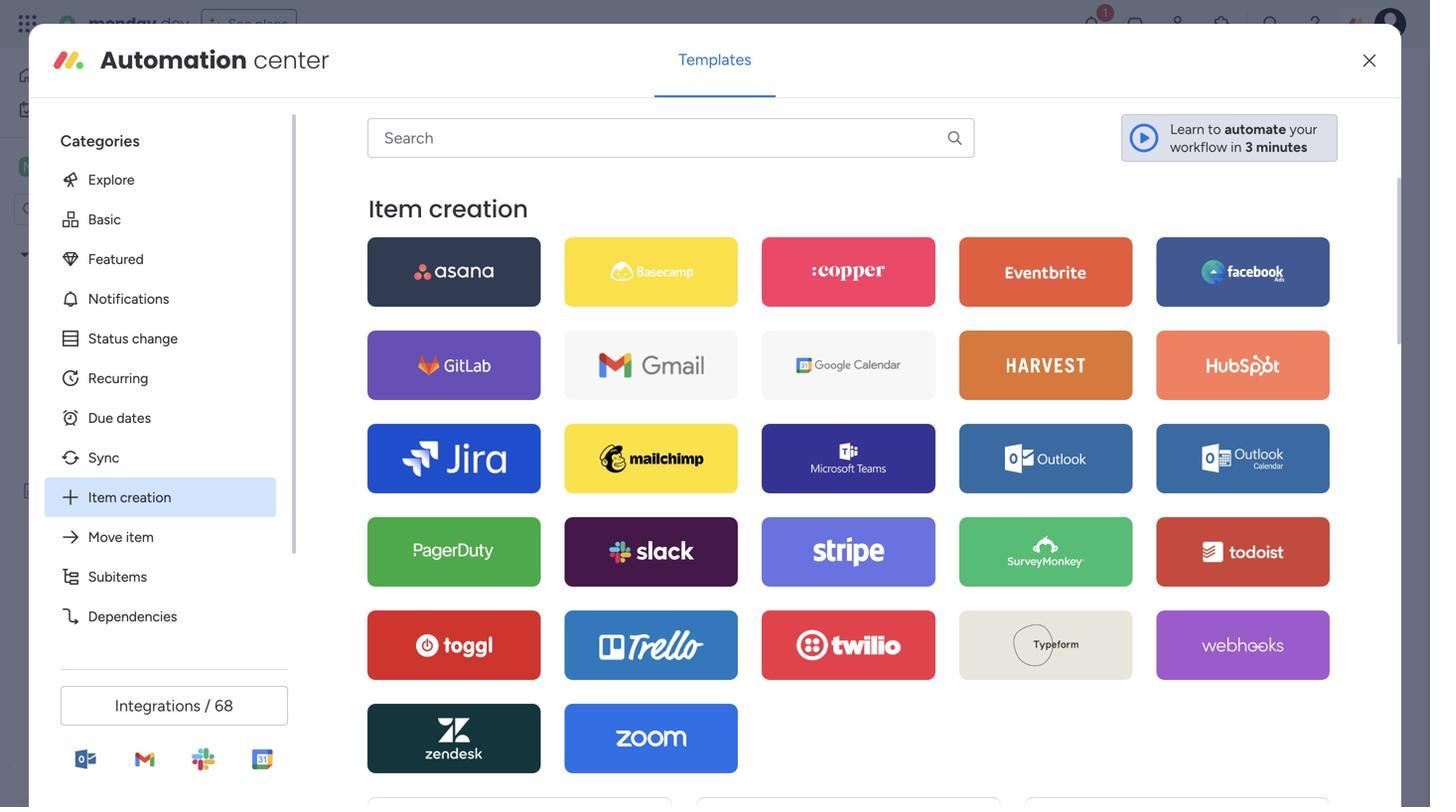 Task type: vqa. For each thing, say whether or not it's contained in the screenshot.
'automate'
yes



Task type: describe. For each thing, give the bounding box(es) containing it.
workspace image
[[19, 156, 39, 178]]

check image
[[819, 494, 834, 510]]

see
[[228, 15, 252, 32]]

my team
[[46, 158, 111, 176]]

featured option
[[45, 239, 276, 279]]

search image
[[947, 129, 964, 147]]

item
[[126, 529, 154, 546]]

roadmap
[[69, 348, 128, 365]]

queue
[[103, 382, 144, 398]]

m
[[23, 159, 35, 175]]

status
[[88, 330, 129, 347]]

team
[[100, 246, 132, 263]]

inbox image
[[1126, 14, 1146, 34]]

workflow
[[1171, 138, 1228, 155]]

tasks
[[69, 280, 102, 297]]

plans
[[255, 15, 288, 32]]

categories heading
[[45, 114, 276, 160]]

subitems
[[88, 569, 147, 586]]

feature
[[47, 483, 94, 500]]

started
[[120, 449, 166, 466]]

bugs queue
[[69, 382, 144, 398]]

help image
[[1306, 14, 1326, 34]]

68
[[215, 697, 233, 716]]

getting
[[69, 449, 116, 466]]

dev
[[161, 12, 189, 35]]

minutes
[[1257, 138, 1308, 155]]

due
[[88, 410, 113, 427]]

move item option
[[45, 518, 276, 557]]

recurring
[[88, 370, 148, 387]]

see plans button
[[201, 9, 297, 39]]

item creation inside option
[[88, 489, 171, 506]]

template
[[131, 483, 187, 500]]

dependencies
[[88, 608, 177, 625]]

move item
[[88, 529, 154, 546]]

your workflow in
[[1171, 121, 1318, 155]]

retrospectives
[[69, 415, 162, 432]]

automation
[[100, 43, 247, 77]]

can
[[976, 250, 1016, 280]]

change
[[132, 330, 178, 347]]

basic option
[[45, 200, 276, 239]]

public board image for getting started
[[43, 448, 62, 467]]

Search in workspace field
[[42, 198, 166, 221]]

0 vertical spatial lottie animation element
[[574, 284, 1031, 482]]

sent button
[[776, 482, 919, 522]]

automate
[[1225, 121, 1287, 137]]

dates
[[117, 410, 151, 427]]

due dates option
[[45, 398, 276, 438]]

lottie animation image
[[0, 607, 253, 808]]

bugs
[[69, 382, 99, 398]]

3 minutes
[[1246, 138, 1308, 155]]

my for my team
[[46, 158, 68, 176]]

see plans
[[228, 15, 288, 32]]

explore option
[[45, 160, 276, 200]]

select product image
[[18, 14, 38, 34]]

center
[[254, 43, 329, 77]]

Search for a column type search field
[[367, 118, 975, 158]]

apps image
[[1213, 14, 1233, 34]]

scrum
[[58, 246, 97, 263]]

categories
[[60, 131, 140, 150]]

creation inside option
[[120, 489, 171, 506]]

is
[[697, 250, 714, 280]]

featured
[[88, 251, 144, 268]]

board
[[625, 250, 691, 280]]

due dates
[[88, 410, 151, 427]]

maria williams image
[[1375, 8, 1407, 40]]

/
[[205, 697, 211, 716]]

move
[[88, 529, 123, 546]]



Task type: locate. For each thing, give the bounding box(es) containing it.
item creation option
[[45, 478, 276, 518]]

dependencies option
[[45, 597, 276, 637]]

this board is private. only members can access it
[[574, 250, 1120, 280]]

categories list box
[[45, 114, 296, 646]]

item inside option
[[88, 489, 117, 506]]

list box
[[0, 234, 253, 777]]

it
[[1105, 250, 1120, 280]]

feature spec template
[[47, 483, 187, 500]]

notifications image
[[1082, 14, 1102, 34]]

my inside list box
[[36, 246, 55, 263]]

spec
[[98, 483, 127, 500]]

item
[[368, 193, 423, 226], [88, 489, 117, 506]]

creation
[[429, 193, 528, 226], [120, 489, 171, 506]]

public board image
[[43, 448, 62, 467], [21, 482, 40, 501]]

3
[[1246, 138, 1254, 155]]

my
[[46, 158, 68, 176], [36, 246, 55, 263]]

sync option
[[45, 438, 276, 478]]

notifications
[[88, 290, 169, 307]]

recurring option
[[45, 359, 276, 398]]

in
[[1231, 138, 1242, 155]]

sync
[[88, 449, 119, 466]]

1 horizontal spatial item creation
[[368, 193, 528, 226]]

only
[[808, 250, 860, 280]]

0 vertical spatial my
[[46, 158, 68, 176]]

team
[[72, 158, 111, 176]]

public board image left the feature
[[21, 482, 40, 501]]

this
[[574, 250, 619, 280]]

monday
[[88, 12, 157, 35]]

option
[[0, 237, 253, 241]]

caret down image
[[21, 248, 29, 262]]

subitems option
[[45, 557, 276, 597]]

my for my scrum team
[[36, 246, 55, 263]]

sent
[[842, 493, 876, 512]]

list box containing my scrum team
[[0, 234, 253, 777]]

public board image for feature spec template
[[21, 482, 40, 501]]

status change
[[88, 330, 178, 347]]

notifications option
[[45, 279, 276, 319]]

1 horizontal spatial public board image
[[43, 448, 62, 467]]

1 horizontal spatial item
[[368, 193, 423, 226]]

automation  center image
[[52, 44, 84, 76]]

0 vertical spatial creation
[[429, 193, 528, 226]]

integrations / 68 button
[[60, 687, 288, 726]]

0 vertical spatial item
[[368, 193, 423, 226]]

0 horizontal spatial public board image
[[21, 482, 40, 501]]

lottie animation element
[[574, 284, 1031, 482], [0, 607, 253, 808]]

integrations / 68
[[115, 697, 233, 716]]

1 vertical spatial item
[[88, 489, 117, 506]]

home link
[[12, 60, 214, 91]]

private.
[[720, 250, 802, 280]]

None search field
[[367, 118, 975, 158]]

1 image
[[1097, 1, 1115, 23]]

0 horizontal spatial item
[[88, 489, 117, 506]]

0 horizontal spatial lottie animation element
[[0, 607, 253, 808]]

access
[[1022, 250, 1099, 280]]

1 vertical spatial lottie animation element
[[0, 607, 253, 808]]

getting started
[[69, 449, 166, 466]]

home option
[[12, 60, 214, 91]]

to
[[1209, 121, 1222, 137]]

0 vertical spatial public board image
[[43, 448, 62, 467]]

templates button
[[655, 36, 776, 83]]

public board image up the feature
[[43, 448, 62, 467]]

item creation
[[368, 193, 528, 226], [88, 489, 171, 506]]

basic
[[88, 211, 121, 228]]

home
[[44, 67, 82, 84]]

search everything image
[[1262, 14, 1282, 34]]

integrations
[[115, 697, 201, 716]]

1 vertical spatial creation
[[120, 489, 171, 506]]

workspace selection element
[[19, 155, 114, 179]]

1 horizontal spatial creation
[[429, 193, 528, 226]]

members
[[866, 250, 970, 280]]

templates
[[679, 50, 752, 69]]

my right workspace icon
[[46, 158, 68, 176]]

1 vertical spatial public board image
[[21, 482, 40, 501]]

1 vertical spatial item creation
[[88, 489, 171, 506]]

learn to automate
[[1171, 121, 1287, 137]]

monday dev
[[88, 12, 189, 35]]

1 horizontal spatial lottie animation element
[[574, 284, 1031, 482]]

1 vertical spatial my
[[36, 246, 55, 263]]

0 vertical spatial item creation
[[368, 193, 528, 226]]

0 horizontal spatial creation
[[120, 489, 171, 506]]

explore
[[88, 171, 135, 188]]

status change option
[[45, 319, 276, 359]]

my scrum team
[[36, 246, 132, 263]]

0 horizontal spatial item creation
[[88, 489, 171, 506]]

my inside workspace selection element
[[46, 158, 68, 176]]

automation center
[[100, 43, 329, 77]]

your
[[1290, 121, 1318, 137]]

invite members image
[[1170, 14, 1189, 34]]

learn
[[1171, 121, 1205, 137]]

sprints
[[69, 314, 113, 331]]

my right caret down icon
[[36, 246, 55, 263]]



